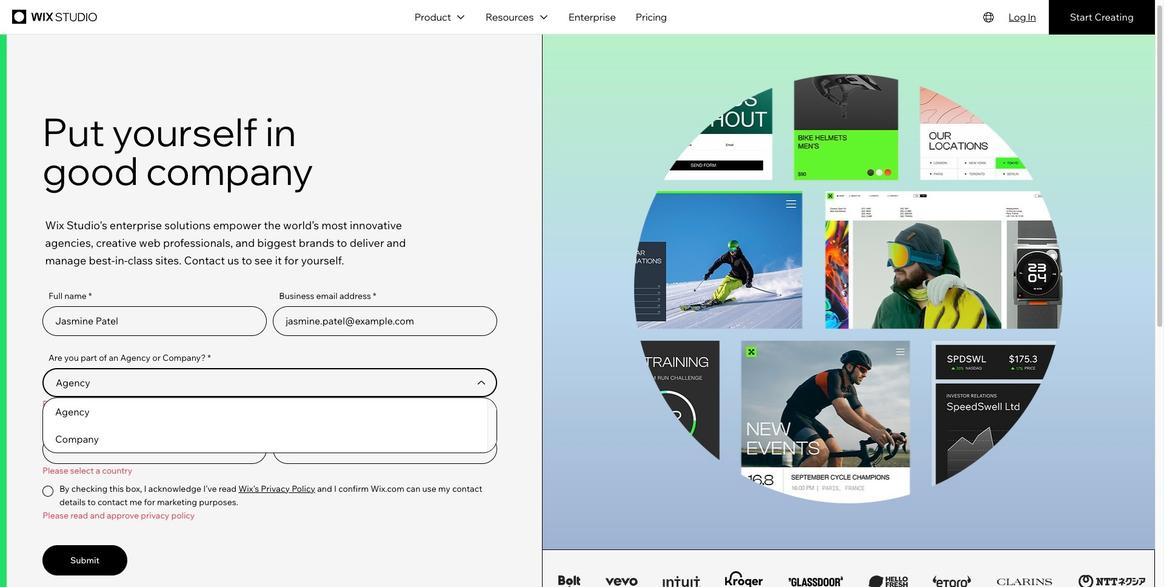Task type: vqa. For each thing, say whether or not it's contained in the screenshot.
web
no



Task type: locate. For each thing, give the bounding box(es) containing it.
None text field
[[43, 307, 267, 336], [273, 435, 497, 464], [43, 307, 267, 336], [273, 435, 497, 464]]

wix logo, homepage image
[[12, 10, 100, 24]]

list box
[[43, 398, 497, 453]]

None email field
[[273, 307, 497, 336]]



Task type: describe. For each thing, give the bounding box(es) containing it.
language selector, english selected image
[[982, 10, 997, 24]]

logos of wix enterprise customers, including bolt, vevo, intuit, kroger, fijitsu, glassdoor, and many more. element
[[542, 550, 1156, 587]]



